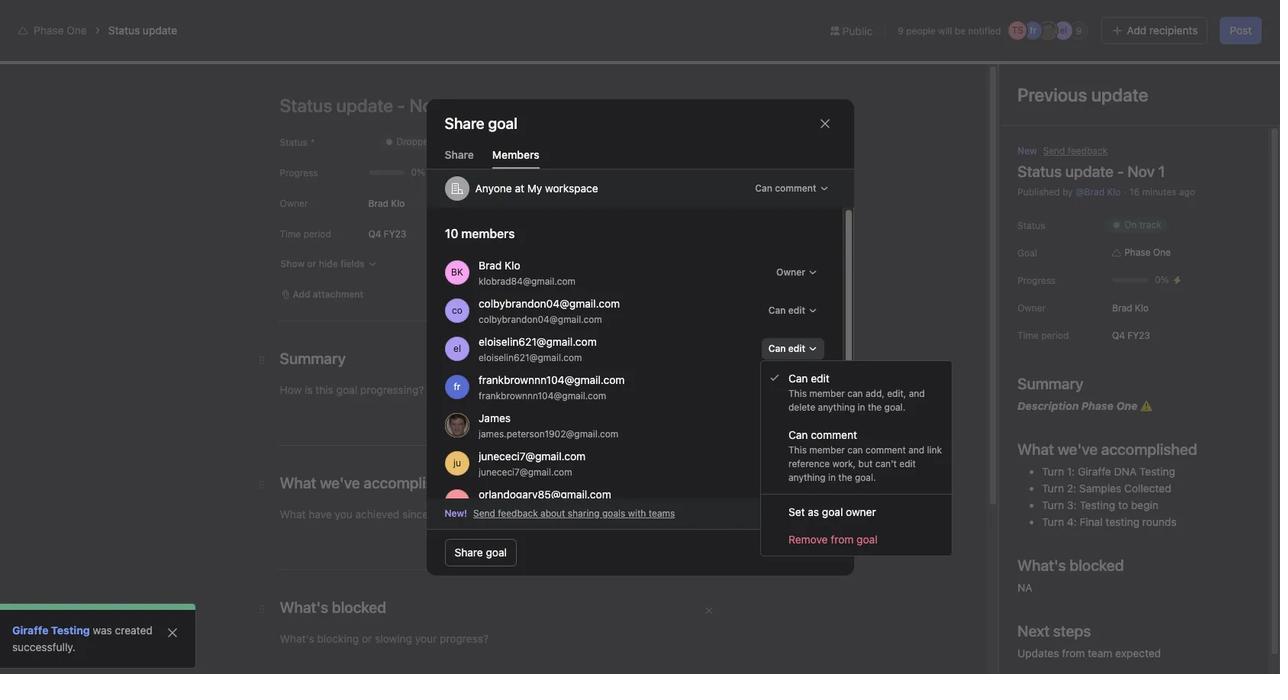 Task type: vqa. For each thing, say whether or not it's contained in the screenshot.
'Your'
no



Task type: describe. For each thing, give the bounding box(es) containing it.
orlandogary85@gmail.com
[[478, 487, 611, 500]]

be
[[955, 25, 966, 36]]

delete
[[789, 402, 816, 413]]

in inside can comment this member can comment and link reference work, but can't edit anything in the goal.
[[829, 472, 836, 483]]

remove from goal link
[[761, 525, 952, 553]]

0 horizontal spatial brad
[[368, 197, 389, 209]]

one up "we've accomplished" on the right bottom of page
[[1117, 399, 1138, 412]]

9 for 9
[[1076, 25, 1082, 36]]

one left the status update
[[67, 24, 87, 37]]

1 eloiselin621@gmail.com from the top
[[478, 335, 597, 347]]

goal left is
[[327, 192, 356, 209]]

can for can edit
[[848, 388, 863, 399]]

in inside button
[[1090, 12, 1097, 24]]

one down the on track
[[1154, 247, 1171, 258]]

eloiselin621@gmail.com inside eloiselin621@gmail.com eloiselin621@gmail.com
[[478, 351, 582, 363]]

1 horizontal spatial q4
[[1113, 330, 1126, 341]]

status inside new send feedback status update - nov 1 published by @brad klo · 16 minutes ago
[[1018, 163, 1062, 180]]

feedback for about
[[498, 507, 538, 519]]

my
[[1100, 12, 1113, 24]]

0 vertical spatial testing
[[1140, 465, 1176, 478]]

1 vertical spatial share
[[445, 148, 474, 161]]

2 vertical spatial period
[[825, 378, 854, 389]]

0 horizontal spatial ts
[[1012, 24, 1024, 36]]

can for 2nd can edit dropdown button from the top
[[769, 343, 786, 354]]

nov 1 inside latest status update element
[[404, 256, 436, 270]]

final
[[1080, 516, 1103, 528]]

set for set a custom due date
[[802, 432, 817, 444]]

goal. inside can comment this member can comment and link reference work, but can't edit anything in the goal.
[[855, 472, 876, 483]]

edit inside can edit this member can add, edit, and delete anything in the goal.
[[811, 372, 830, 385]]

@brad
[[1077, 186, 1105, 198]]

as
[[808, 505, 820, 518]]

send for about
[[474, 507, 496, 519]]

share goal
[[445, 114, 518, 132]]

this for can comment
[[789, 444, 807, 456]]

info
[[1207, 12, 1223, 24]]

1 vertical spatial ⚠️ image
[[1141, 400, 1153, 412]]

anyone
[[475, 181, 512, 194]]

frankbrownnn104@gmail.com inside frankbrownnn104@gmail.com frankbrownnn104@gmail.com
[[478, 389, 606, 401]]

successfully.
[[12, 641, 75, 654]]

goal for goal owner
[[801, 231, 824, 244]]

1 horizontal spatial 0%
[[1155, 274, 1170, 286]]

what's in my trial? button
[[1050, 8, 1143, 29]]

minutes inside new send feedback status update - nov 1 published by @brad klo · 16 minutes ago
[[1143, 186, 1177, 198]]

parent
[[801, 494, 830, 506]]

16 inside new send feedback status update - nov 1 published by @brad klo · 16 minutes ago
[[1130, 186, 1140, 198]]

to inside the what we've accomplished turn 1: giraffe dna testing turn 2: samples collected turn 3: testing to begin turn 4: final testing rounds
[[1119, 499, 1129, 512]]

goals inside share goal dialog
[[603, 507, 626, 519]]

- inside new send feedback status update - nov 1 published by @brad klo · 16 minutes ago
[[1118, 163, 1125, 180]]

1 horizontal spatial time
[[801, 378, 823, 389]]

ago inside latest status update element
[[393, 347, 409, 359]]

can for can comment
[[848, 444, 863, 456]]

0 vertical spatial track
[[396, 192, 433, 209]]

anything inside can comment this member can comment and link reference work, but can't edit anything in the goal.
[[789, 472, 826, 483]]

0 vertical spatial el
[[1060, 24, 1068, 36]]

sub- for no
[[396, 503, 416, 515]]

add billing info
[[1159, 12, 1223, 24]]

progress.
[[645, 566, 692, 579]]

2 horizontal spatial time period
[[1018, 330, 1069, 341]]

summary inside latest status update element
[[313, 281, 364, 294]]

giraffe testing link
[[12, 624, 90, 637]]

on
[[1125, 219, 1137, 231]]

james.peterson1902@gmail.com
[[478, 428, 618, 439]]

owner button
[[769, 262, 824, 283]]

0 vertical spatial q4
[[368, 228, 381, 239]]

goal inside set as goal owner link
[[822, 505, 843, 518]]

@brad klo link
[[1077, 186, 1121, 198]]

0 vertical spatial progress
[[280, 167, 318, 179]]

·
[[1125, 186, 1127, 198]]

add,
[[866, 388, 885, 399]]

bk inside share goal dialog
[[451, 266, 463, 278]]

new! send feedback about sharing goals with teams
[[445, 507, 675, 519]]

0.00
[[313, 499, 345, 517]]

can for 1st can edit dropdown button
[[769, 304, 786, 316]]

2 vertical spatial goal
[[877, 525, 900, 538]]

update inside new send feedback status update - nov 1 published by @brad klo · 16 minutes ago
[[1066, 163, 1114, 180]]

goals left new!
[[416, 503, 439, 515]]

1 horizontal spatial time period
[[801, 378, 854, 389]]

can comment
[[756, 182, 817, 194]]

0 vertical spatial from
[[831, 533, 854, 546]]

0 vertical spatial fy23
[[384, 228, 406, 239]]

1 horizontal spatial fr
[[1030, 24, 1037, 36]]

giraffe testing
[[12, 624, 90, 637]]

2 vertical spatial testing
[[51, 624, 90, 637]]

0 horizontal spatial brad klo
[[368, 197, 405, 209]]

goal inside remove from goal link
[[857, 533, 878, 546]]

minutes inside latest status update element
[[356, 347, 391, 359]]

16 inside latest status update element
[[344, 347, 354, 359]]

description inside latest status update element
[[313, 298, 375, 311]]

status update - nov 1
[[313, 256, 436, 270]]

by
[[1063, 186, 1073, 198]]

one inside latest status update element
[[412, 298, 433, 311]]

public
[[843, 24, 873, 37]]

na
[[1018, 581, 1033, 594]]

on
[[374, 192, 392, 209]]

2 vertical spatial comment
[[866, 444, 906, 456]]

•
[[888, 549, 892, 561]]

⚠️ image inside latest status update element
[[436, 299, 448, 311]]

people
[[907, 25, 936, 36]]

1 vertical spatial ts
[[1143, 59, 1155, 70]]

1 horizontal spatial bk
[[1128, 59, 1140, 70]]

0 vertical spatial time
[[280, 228, 301, 240]]

remove section image
[[705, 606, 714, 616]]

nov 1 inside new send feedback status update - nov 1 published by @brad klo · 16 minutes ago
[[1128, 163, 1166, 180]]

and inside can comment this member can comment and link reference work, but can't edit anything in the goal.
[[909, 444, 925, 456]]

can inside can comment this member can comment and link reference work, but can't edit anything in the goal.
[[789, 428, 808, 441]]

1 frankbrownnn104@gmail.com from the top
[[478, 373, 625, 386]]

2 section title text field from the top
[[280, 597, 387, 619]]

1 junececi7@gmail.com from the top
[[478, 449, 586, 462]]

1 vertical spatial to
[[473, 566, 483, 579]]

1 horizontal spatial progress
[[1018, 275, 1056, 286]]

updates
[[1018, 647, 1060, 660]]

16 minutes ago
[[344, 347, 409, 359]]

the inside can comment this member can comment and link reference work, but can't edit anything in the goal.
[[839, 472, 853, 483]]

was
[[93, 624, 112, 637]]

no sub-goals connected
[[381, 503, 488, 515]]

0 horizontal spatial phase one link
[[34, 24, 87, 37]]

1 vertical spatial time
[[1018, 330, 1039, 341]]

and inside can edit this member can add, edit, and delete anything in the goal.
[[909, 388, 925, 399]]

colbybrandon04@gmail.com inside colbybrandon04@gmail.com colbybrandon04@gmail.com
[[478, 313, 602, 325]]

notified
[[969, 25, 1001, 36]]

free trial 17 days left
[[992, 7, 1041, 29]]

1 vertical spatial ja
[[1174, 59, 1184, 70]]

about
[[541, 507, 566, 519]]

left
[[1027, 18, 1041, 29]]

share goal
[[455, 546, 507, 559]]

dna
[[1115, 465, 1137, 478]]

recent status updates
[[294, 399, 421, 412]]

0 horizontal spatial 0%
[[411, 166, 426, 178]]

what we've accomplished turn 1: giraffe dna testing turn 2: samples collected turn 3: testing to begin turn 4: final testing rounds
[[1018, 441, 1198, 528]]

0 vertical spatial owner
[[826, 231, 857, 244]]

.
[[433, 192, 437, 209]]

0 horizontal spatial share button
[[445, 148, 474, 168]]

1 vertical spatial fr
[[1161, 59, 1168, 70]]

status for status update
[[108, 24, 140, 37]]

1 vertical spatial owner
[[846, 505, 877, 518]]

samples
[[1080, 482, 1122, 495]]

previous update
[[1018, 84, 1149, 105]]

sprint
[[843, 525, 874, 538]]

goal inside share goal button
[[486, 546, 507, 559]]

status for status update - nov 1
[[313, 256, 350, 270]]

1 turn from the top
[[1042, 465, 1065, 478]]

next steps
[[1018, 622, 1092, 640]]

0 horizontal spatial team
[[866, 288, 890, 301]]

parent goals
[[801, 494, 856, 506]]

can't
[[876, 458, 897, 470]]

2 vertical spatial owner
[[1018, 302, 1046, 314]]

goal for goal
[[1018, 247, 1038, 259]]

on track
[[1125, 219, 1162, 231]]

share for goal
[[455, 546, 483, 559]]

add billing info button
[[1152, 8, 1230, 29]]

we've accomplished
[[1058, 441, 1198, 458]]

new
[[1018, 145, 1038, 157]]

ago inside new send feedback status update - nov 1 published by @brad klo · 16 minutes ago
[[1180, 186, 1196, 198]]

3 turn from the top
[[1042, 499, 1065, 512]]

goals right the parent
[[832, 494, 856, 506]]

1 colbybrandon04@gmail.com from the top
[[478, 296, 620, 309]]

10
[[1190, 59, 1200, 71]]

use
[[399, 566, 418, 579]]

1 vertical spatial fy23
[[1128, 330, 1151, 341]]

ju
[[453, 457, 461, 469]]

2 horizontal spatial brad
[[1113, 302, 1133, 314]]

3:
[[1068, 499, 1077, 512]]

co
[[452, 304, 462, 316]]

teams
[[649, 507, 675, 519]]

james
[[478, 411, 511, 424]]

at
[[515, 181, 525, 194]]

about
[[801, 195, 843, 212]]

junececi7@gmail.com inside the junececi7@gmail.com junececi7@gmail.com
[[478, 466, 572, 477]]

0 horizontal spatial owner
[[280, 198, 308, 209]]

latest status update element
[[294, 236, 745, 380]]

0 vertical spatial time period
[[280, 228, 331, 240]]

2:
[[1068, 482, 1077, 495]]

0 vertical spatial this
[[294, 192, 323, 209]]

accountable
[[801, 288, 863, 301]]

1:
[[1068, 465, 1075, 478]]

goal owner
[[801, 231, 857, 244]]

team inside next steps updates from team expected
[[1088, 647, 1113, 660]]

phase inside latest status update element
[[377, 298, 409, 311]]

4 turn from the top
[[1042, 516, 1065, 528]]

set as goal owner
[[789, 505, 877, 518]]

set as goal owner link
[[761, 498, 952, 525]]

edit,
[[888, 388, 907, 399]]

0 vertical spatial q4 fy23
[[368, 228, 406, 239]]

this goal is on track .
[[294, 192, 437, 209]]



Task type: locate. For each thing, give the bounding box(es) containing it.
⚠️ image up "we've accomplished" on the right bottom of page
[[1141, 400, 1153, 412]]

0 vertical spatial share button
[[1212, 54, 1262, 76]]

0 vertical spatial fr
[[1030, 24, 1037, 36]]

2 colbybrandon04@gmail.com from the top
[[478, 313, 602, 325]]

description phase one for bottommost ⚠️ image
[[1018, 399, 1141, 412]]

can inside can edit this member can add, edit, and delete anything in the goal.
[[848, 388, 863, 399]]

this up reference
[[789, 444, 807, 456]]

ts
[[1012, 24, 1024, 36], [1143, 59, 1155, 70]]

1 horizontal spatial summary
[[1018, 375, 1084, 393]]

frankbrownnn104@gmail.com up james james.peterson1902@gmail.com
[[478, 389, 606, 401]]

0 horizontal spatial sub-
[[396, 503, 416, 515]]

comment down "date"
[[866, 444, 906, 456]]

1 horizontal spatial phase one
[[1125, 247, 1171, 258]]

add inside button
[[1128, 24, 1147, 37]]

Title of update text field
[[280, 89, 738, 122]]

10 members
[[445, 226, 515, 240]]

nov 1 up the on track
[[1128, 163, 1166, 180]]

add inside "button"
[[1159, 12, 1176, 24]]

member
[[810, 388, 845, 399], [810, 444, 845, 456]]

1 vertical spatial anything
[[789, 472, 826, 483]]

testing up 'collected'
[[1140, 465, 1176, 478]]

share goal dialog
[[427, 99, 854, 635]]

goal. down edit,
[[885, 402, 906, 413]]

0 horizontal spatial -
[[396, 256, 401, 270]]

ja right left
[[1044, 24, 1054, 36]]

phase
[[34, 24, 64, 37], [1125, 247, 1151, 258], [377, 298, 409, 311], [1082, 399, 1114, 412]]

description phase one inside latest status update element
[[313, 298, 436, 311]]

0 vertical spatial to
[[1119, 499, 1129, 512]]

in
[[1090, 12, 1097, 24], [858, 402, 866, 413], [829, 472, 836, 483]]

ts down add recipients button
[[1143, 59, 1155, 70]]

post button
[[1221, 17, 1262, 44]]

ago up status updates
[[393, 347, 409, 359]]

0 vertical spatial eloiselin621@gmail.com
[[478, 335, 597, 347]]

summary down status update - nov 1
[[313, 281, 364, 294]]

2 horizontal spatial fr
[[1161, 59, 1168, 70]]

can edit button down owner dropdown button
[[762, 300, 824, 321]]

this for can edit
[[789, 388, 807, 399]]

1 vertical spatial track
[[1140, 219, 1162, 231]]

status for status *
[[280, 137, 308, 148]]

2 horizontal spatial period
[[1042, 330, 1069, 341]]

2 turn from the top
[[1042, 482, 1065, 495]]

member inside can comment this member can comment and link reference work, but can't edit anything in the goal.
[[810, 444, 845, 456]]

1 horizontal spatial 9
[[1076, 25, 1082, 36]]

description phase one down status update - nov 1
[[313, 298, 436, 311]]

share down new!
[[455, 546, 483, 559]]

days
[[1004, 18, 1024, 29]]

junececi7@gmail.com down the james.peterson1902@gmail.com
[[478, 449, 586, 462]]

goal up the (0%)
[[857, 533, 878, 546]]

0 horizontal spatial feedback
[[498, 507, 538, 519]]

colbybrandon04@gmail.com colbybrandon04@gmail.com
[[478, 296, 620, 325]]

fr inside share goal dialog
[[454, 381, 460, 392]]

minutes right ·
[[1143, 186, 1177, 198]]

- up ·
[[1118, 163, 1125, 180]]

no down section title text field
[[381, 503, 394, 515]]

1 horizontal spatial the
[[868, 402, 882, 413]]

0 horizontal spatial description
[[313, 298, 375, 311]]

0 horizontal spatial ⚠️ image
[[436, 299, 448, 311]]

set inside set a custom due date button
[[802, 432, 817, 444]]

set a custom due date button
[[798, 431, 905, 446]]

1 vertical spatial colbybrandon04@gmail.com
[[478, 313, 602, 325]]

0 vertical spatial brad
[[368, 197, 389, 209]]

eloiselin621@gmail.com eloiselin621@gmail.com
[[478, 335, 597, 363]]

0 vertical spatial brad klo
[[368, 197, 405, 209]]

due
[[862, 432, 879, 444]]

team
[[866, 288, 890, 301], [1088, 647, 1113, 660]]

description
[[313, 298, 375, 311], [1018, 399, 1079, 412]]

anything inside can edit this member can add, edit, and delete anything in the goal.
[[818, 402, 856, 413]]

1 can edit from the top
[[769, 304, 805, 316]]

testing down samples
[[1080, 499, 1116, 512]]

one left 'co' on the top
[[412, 298, 433, 311]]

9 for 9 people will be notified
[[898, 25, 904, 36]]

new!
[[445, 507, 467, 519]]

status *
[[280, 137, 315, 148]]

send inside new send feedback status update - nov 1 published by @brad klo · 16 minutes ago
[[1044, 145, 1066, 157]]

no down remove from goal
[[823, 549, 835, 561]]

team right accountable
[[866, 288, 890, 301]]

1 horizontal spatial description
[[1018, 399, 1079, 412]]

set left "a"
[[802, 432, 817, 444]]

1 horizontal spatial share button
[[1212, 54, 1262, 76]]

share down share goal
[[445, 148, 474, 161]]

goal right as
[[822, 505, 843, 518]]

0 vertical spatial description
[[313, 298, 375, 311]]

1 vertical spatial giraffe
[[12, 624, 48, 637]]

1 can from the top
[[848, 388, 863, 399]]

Section title text field
[[280, 473, 460, 494]]

member for edit
[[810, 388, 845, 399]]

can down set a custom due date
[[848, 444, 863, 456]]

0 horizontal spatial the
[[839, 472, 853, 483]]

2 can from the top
[[848, 444, 863, 456]]

no for no status (0%)
[[823, 549, 835, 561]]

0 horizontal spatial el
[[453, 343, 461, 354]]

goals left with
[[603, 507, 626, 519]]

can inside can comment this member can comment and link reference work, but can't edit anything in the goal.
[[848, 444, 863, 456]]

add for add billing info
[[1159, 12, 1176, 24]]

el inside share goal dialog
[[453, 343, 461, 354]]

Section title text field
[[280, 348, 346, 370], [280, 597, 387, 619]]

goals down the share goal
[[444, 566, 470, 579]]

16 up recent status updates
[[344, 347, 354, 359]]

ts left left
[[1012, 24, 1024, 36]]

0 horizontal spatial progress
[[280, 167, 318, 179]]

sub- right use
[[421, 566, 444, 579]]

2 9 from the left
[[1076, 25, 1082, 36]]

0 vertical spatial frankbrownnn104@gmail.com
[[478, 373, 625, 386]]

0 vertical spatial 16
[[1130, 186, 1140, 198]]

recent
[[294, 399, 334, 412]]

feedback inside share goal dialog
[[498, 507, 538, 519]]

0 horizontal spatial nov 1
[[404, 256, 436, 270]]

progress
[[280, 167, 318, 179], [1018, 275, 1056, 286]]

16
[[1130, 186, 1140, 198], [344, 347, 354, 359]]

can edit for 2nd can edit dropdown button from the top
[[769, 343, 805, 354]]

1 vertical spatial frankbrownnn104@gmail.com
[[478, 389, 606, 401]]

1 member from the top
[[810, 388, 845, 399]]

can left add,
[[848, 388, 863, 399]]

1 horizontal spatial feedback
[[1068, 145, 1108, 157]]

⚠️ image
[[436, 299, 448, 311], [1141, 400, 1153, 412]]

owner up sprint
[[846, 505, 877, 518]]

klo inside new send feedback status update - nov 1 published by @brad klo · 16 minutes ago
[[1108, 186, 1121, 198]]

1 horizontal spatial -
[[1118, 163, 1125, 180]]

team sprint goal
[[813, 525, 900, 538]]

can comment button
[[749, 178, 836, 199]]

⚠️ image left 'co' on the top
[[436, 299, 448, 311]]

phase one
[[34, 24, 87, 37], [1125, 247, 1171, 258]]

1 horizontal spatial send
[[1044, 145, 1066, 157]]

recipients
[[1150, 24, 1198, 37]]

edit inside can comment this member can comment and link reference work, but can't edit anything in the goal.
[[900, 458, 916, 470]]

this goal
[[846, 195, 904, 212]]

summary up what
[[1018, 375, 1084, 393]]

0 horizontal spatial ja
[[452, 419, 462, 430]]

in down work,
[[829, 472, 836, 483]]

brad inside brad klo klobrad84@gmail.com
[[478, 258, 502, 271]]

0 vertical spatial giraffe
[[1078, 465, 1112, 478]]

description phase one for ⚠️ image in the latest status update element
[[313, 298, 436, 311]]

can edit button
[[762, 300, 824, 321], [762, 338, 824, 359]]

4:
[[1068, 516, 1077, 528]]

next steps updates from team expected
[[1018, 622, 1162, 660]]

brad klo klobrad84@gmail.com
[[478, 258, 575, 286]]

0 vertical spatial nov 1
[[1128, 163, 1166, 180]]

1 vertical spatial phase one link
[[1107, 245, 1178, 260]]

the inside can edit this member can add, edit, and delete anything in the goal.
[[868, 402, 882, 413]]

turn left '3:'
[[1042, 499, 1065, 512]]

testing up the 'successfully.'
[[51, 624, 90, 637]]

this inside can edit this member can add, edit, and delete anything in the goal.
[[789, 388, 807, 399]]

brad klo
[[368, 197, 405, 209], [1113, 302, 1149, 314]]

this up the "delete"
[[789, 388, 807, 399]]

connected
[[442, 503, 488, 515]]

status for status
[[1018, 220, 1046, 231]]

eloiselin621@gmail.com up frankbrownnn104@gmail.com frankbrownnn104@gmail.com
[[478, 351, 582, 363]]

collected
[[1125, 482, 1172, 495]]

send feedback about sharing goals with teams link
[[474, 507, 675, 520]]

but
[[859, 458, 873, 470]]

from down next steps
[[1062, 647, 1085, 660]]

0 horizontal spatial 16
[[344, 347, 354, 359]]

goal. down but
[[855, 472, 876, 483]]

this inside can comment this member can comment and link reference work, but can't edit anything in the goal.
[[789, 444, 807, 456]]

0 horizontal spatial period
[[304, 228, 331, 240]]

2 horizontal spatial time
[[1018, 330, 1039, 341]]

el down 'co' on the top
[[453, 343, 461, 354]]

goal up •
[[877, 525, 900, 538]]

can edit this member can add, edit, and delete anything in the goal.
[[789, 372, 925, 413]]

anything down reference
[[789, 472, 826, 483]]

can inside can comment dropdown button
[[756, 182, 773, 194]]

1 horizontal spatial q4 fy23
[[1113, 330, 1151, 341]]

klo inside brad klo klobrad84@gmail.com
[[504, 258, 520, 271]]

2 can edit from the top
[[769, 343, 805, 354]]

goal down published
[[1018, 247, 1038, 259]]

0 vertical spatial ⚠️ image
[[436, 299, 448, 311]]

1 horizontal spatial giraffe
[[1078, 465, 1112, 478]]

0 horizontal spatial minutes
[[356, 347, 391, 359]]

bk down add recipients button
[[1128, 59, 1140, 70]]

1 vertical spatial can
[[848, 444, 863, 456]]

share down post button
[[1231, 59, 1256, 70]]

0 vertical spatial comment
[[775, 182, 817, 194]]

0 vertical spatial no
[[381, 503, 394, 515]]

1 vertical spatial 0%
[[1155, 274, 1170, 286]]

1 horizontal spatial add
[[1159, 12, 1176, 24]]

members button
[[492, 148, 540, 168]]

1 vertical spatial in
[[858, 402, 866, 413]]

ja left 10
[[1174, 59, 1184, 70]]

1 vertical spatial summary
[[1018, 375, 1084, 393]]

comment up about
[[775, 182, 817, 194]]

goal.
[[885, 402, 906, 413], [855, 472, 876, 483]]

no for no sub-goals connected
[[381, 503, 394, 515]]

turn left 4:
[[1042, 516, 1065, 528]]

comment inside dropdown button
[[775, 182, 817, 194]]

bk up 'co' on the top
[[451, 266, 463, 278]]

2 frankbrownnn104@gmail.com from the top
[[478, 389, 606, 401]]

fr
[[1030, 24, 1037, 36], [1161, 59, 1168, 70], [454, 381, 460, 392]]

and left link
[[909, 444, 925, 456]]

1 horizontal spatial ts
[[1143, 59, 1155, 70]]

in left my
[[1090, 12, 1097, 24]]

goal down about
[[801, 231, 824, 244]]

feedback down orlandogary85@gmail.com
[[498, 507, 538, 519]]

*
[[311, 137, 315, 148]]

description up what
[[1018, 399, 1079, 412]]

testing
[[1106, 516, 1140, 528]]

1 and from the top
[[909, 388, 925, 399]]

to up testing
[[1119, 499, 1129, 512]]

work,
[[833, 458, 856, 470]]

from inside next steps updates from team expected
[[1062, 647, 1085, 660]]

sub- for use
[[421, 566, 444, 579]]

eloiselin621@gmail.com down colbybrandon04@gmail.com colbybrandon04@gmail.com at the top left of page
[[478, 335, 597, 347]]

close image
[[166, 627, 179, 639]]

1 horizontal spatial sub-
[[421, 566, 444, 579]]

was created successfully.
[[12, 624, 153, 654]]

0 horizontal spatial track
[[396, 192, 433, 209]]

goal. inside can edit this member can add, edit, and delete anything in the goal.
[[885, 402, 906, 413]]

this left is
[[294, 192, 323, 209]]

0 vertical spatial anything
[[818, 402, 856, 413]]

can comment this member can comment and link reference work, but can't edit anything in the goal.
[[789, 428, 942, 483]]

1 horizontal spatial el
[[1060, 24, 1068, 36]]

what's blocked na
[[1018, 557, 1125, 594]]

share goal button
[[445, 539, 517, 566]]

the down work,
[[839, 472, 853, 483]]

2 eloiselin621@gmail.com from the top
[[478, 351, 582, 363]]

team left expected
[[1088, 647, 1113, 660]]

accountable team
[[801, 288, 890, 301]]

ja inside share goal dialog
[[452, 419, 462, 430]]

1 section title text field from the top
[[280, 348, 346, 370]]

what's in my trial?
[[1057, 12, 1136, 24]]

send inside share goal dialog
[[474, 507, 496, 519]]

1 vertical spatial feedback
[[498, 507, 538, 519]]

sub- down section title text field
[[396, 503, 416, 515]]

goal's
[[613, 566, 642, 579]]

the
[[868, 402, 882, 413], [839, 472, 853, 483]]

2 member from the top
[[810, 444, 845, 456]]

to
[[1119, 499, 1129, 512], [473, 566, 483, 579]]

0% down the on track
[[1155, 274, 1170, 286]]

1 horizontal spatial no
[[823, 549, 835, 561]]

giraffe inside the what we've accomplished turn 1: giraffe dna testing turn 2: samples collected turn 3: testing to begin turn 4: final testing rounds
[[1078, 465, 1112, 478]]

klo
[[1108, 186, 1121, 198], [391, 197, 405, 209], [504, 258, 520, 271], [1135, 302, 1149, 314]]

owner down about this goal in the top of the page
[[826, 231, 857, 244]]

feedback up @brad
[[1068, 145, 1108, 157]]

and right edit,
[[909, 388, 925, 399]]

1 can edit button from the top
[[762, 300, 824, 321]]

junececi7@gmail.com
[[478, 449, 586, 462], [478, 466, 572, 477]]

will
[[939, 25, 953, 36]]

can inside can edit this member can add, edit, and delete anything in the goal.
[[789, 372, 808, 385]]

2 vertical spatial brad
[[1113, 302, 1133, 314]]

0 horizontal spatial to
[[473, 566, 483, 579]]

1 9 from the left
[[898, 25, 904, 36]]

send right new!
[[474, 507, 496, 519]]

2 vertical spatial fr
[[454, 381, 460, 392]]

q4
[[368, 228, 381, 239], [1113, 330, 1126, 341]]

share button down share goal
[[445, 148, 474, 168]]

owner
[[826, 231, 857, 244], [846, 505, 877, 518]]

Goal name text field
[[282, 117, 987, 172]]

status
[[837, 549, 864, 561]]

set for set as goal owner
[[789, 505, 805, 518]]

1 horizontal spatial brad klo
[[1113, 302, 1149, 314]]

new send feedback status update - nov 1 published by @brad klo · 16 minutes ago
[[1018, 145, 1196, 198]]

1 horizontal spatial fy23
[[1128, 330, 1151, 341]]

begin
[[1132, 499, 1159, 512]]

0 horizontal spatial phase one
[[34, 24, 87, 37]]

can edit up the "delete"
[[769, 343, 805, 354]]

1 vertical spatial from
[[1062, 647, 1085, 660]]

giraffe up the 'successfully.'
[[12, 624, 48, 637]]

can edit for 1st can edit dropdown button
[[769, 304, 805, 316]]

no status (0%)
[[823, 549, 888, 561]]

set a custom due date
[[802, 432, 901, 444]]

17
[[992, 18, 1001, 29]]

bk
[[1128, 59, 1140, 70], [451, 266, 463, 278]]

2 and from the top
[[909, 444, 925, 456]]

9 people will be notified
[[898, 25, 1001, 36]]

2 junececi7@gmail.com from the top
[[478, 466, 572, 477]]

member up the "delete"
[[810, 388, 845, 399]]

0 vertical spatial ja
[[1044, 24, 1054, 36]]

what's
[[1057, 12, 1087, 24]]

0 horizontal spatial from
[[831, 533, 854, 546]]

comment for can comment
[[775, 182, 817, 194]]

my
[[528, 181, 542, 194]]

share button
[[1212, 54, 1262, 76], [445, 148, 474, 168]]

ja
[[1044, 24, 1054, 36], [1174, 59, 1184, 70], [452, 419, 462, 430]]

2 can edit button from the top
[[762, 338, 824, 359]]

feedback for status
[[1068, 145, 1108, 157]]

update button
[[689, 190, 745, 218]]

ja left james
[[452, 419, 462, 430]]

the down add,
[[868, 402, 882, 413]]

- inside latest status update element
[[396, 256, 401, 270]]

1 horizontal spatial from
[[1062, 647, 1085, 660]]

1 vertical spatial goal
[[1018, 247, 1038, 259]]

goal up the automatically
[[486, 546, 507, 559]]

1 vertical spatial can edit
[[769, 343, 805, 354]]

ago right ·
[[1180, 186, 1196, 198]]

comment for can comment this member can comment and link reference work, but can't edit anything in the goal.
[[811, 428, 858, 441]]

colbybrandon04@gmail.com down klobrad84@gmail.com
[[478, 296, 620, 309]]

frankbrownnn104@gmail.com
[[478, 373, 625, 386], [478, 389, 606, 401]]

description down status update - nov 1
[[313, 298, 375, 311]]

1 vertical spatial testing
[[1080, 499, 1116, 512]]

what
[[1018, 441, 1055, 458]]

set left as
[[789, 505, 805, 518]]

1 horizontal spatial brad
[[478, 258, 502, 271]]

1 horizontal spatial track
[[1140, 219, 1162, 231]]

workspace
[[545, 181, 599, 194]]

0 horizontal spatial add
[[1128, 24, 1147, 37]]

rounds
[[1143, 516, 1177, 528]]

1 vertical spatial bk
[[451, 266, 463, 278]]

in inside can edit this member can add, edit, and delete anything in the goal.
[[858, 402, 866, 413]]

nov 1 down .
[[404, 256, 436, 270]]

feedback inside new send feedback status update - nov 1 published by @brad klo · 16 minutes ago
[[1068, 145, 1108, 157]]

comment
[[775, 182, 817, 194], [811, 428, 858, 441], [866, 444, 906, 456]]

to down the share goal
[[473, 566, 483, 579]]

a
[[819, 432, 824, 444]]

0 vertical spatial ts
[[1012, 24, 1024, 36]]

member inside can edit this member can add, edit, and delete anything in the goal.
[[810, 388, 845, 399]]

9 left people
[[898, 25, 904, 36]]

trial?
[[1115, 12, 1136, 24]]

anything up custom
[[818, 402, 856, 413]]

member down "a"
[[810, 444, 845, 456]]

1 vertical spatial section title text field
[[280, 597, 387, 619]]

0 vertical spatial sub-
[[396, 503, 416, 515]]

anyone at my workspace
[[475, 181, 599, 194]]

el down what's
[[1060, 24, 1068, 36]]

16 right ·
[[1130, 186, 1140, 198]]

close this dialog image
[[819, 117, 831, 129]]

1 vertical spatial sub-
[[421, 566, 444, 579]]

set inside set as goal owner link
[[789, 505, 805, 518]]

turn left '1:'
[[1042, 465, 1065, 478]]

0 vertical spatial phase one
[[34, 24, 87, 37]]

send right the 'new'
[[1044, 145, 1066, 157]]

trial
[[1024, 7, 1041, 18]]

can for can comment dropdown button
[[756, 182, 773, 194]]

colbybrandon04@gmail.com up eloiselin621@gmail.com eloiselin621@gmail.com
[[478, 313, 602, 325]]

0 vertical spatial goal.
[[885, 402, 906, 413]]

can
[[848, 388, 863, 399], [848, 444, 863, 456]]

can edit
[[769, 304, 805, 316], [769, 343, 805, 354]]

from up "status"
[[831, 533, 854, 546]]

0 vertical spatial member
[[810, 388, 845, 399]]

giraffe up samples
[[1078, 465, 1112, 478]]

frankbrownnn104@gmail.com frankbrownnn104@gmail.com
[[478, 373, 625, 401]]

list box
[[460, 6, 827, 31]]

owner inside dropdown button
[[776, 266, 805, 278]]

turn left 2:
[[1042, 482, 1065, 495]]

0 horizontal spatial no
[[381, 503, 394, 515]]

1 vertical spatial period
[[1042, 330, 1069, 341]]

share for share button to the right
[[1231, 59, 1256, 70]]

send for status
[[1044, 145, 1066, 157]]

share button down post button
[[1212, 54, 1262, 76]]

2 horizontal spatial testing
[[1140, 465, 1176, 478]]

add for add recipients
[[1128, 24, 1147, 37]]

1 vertical spatial q4 fy23
[[1113, 330, 1151, 341]]

1 vertical spatial phase one
[[1125, 247, 1171, 258]]

1 vertical spatial share button
[[445, 148, 474, 168]]

1 vertical spatial owner
[[776, 266, 805, 278]]

member for comment
[[810, 444, 845, 456]]

created
[[115, 624, 153, 637]]



